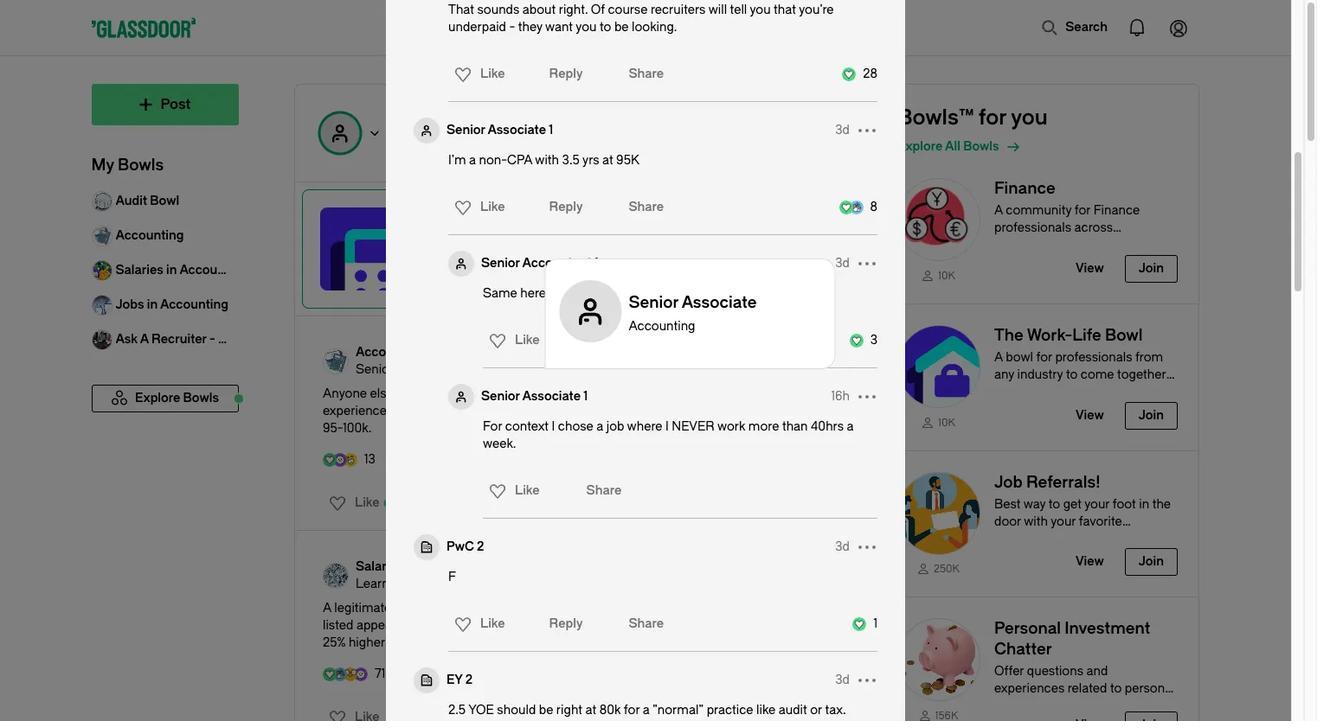 Task type: describe. For each thing, give the bounding box(es) containing it.
1 for the topmost 'senior associate 1' button
[[549, 123, 553, 138]]

of
[[591, 3, 605, 17]]

explore all bowls link
[[898, 137, 1199, 158]]

ey 2 button
[[447, 673, 473, 690]]

pwc 2 button
[[447, 539, 484, 557]]

1 for bottom 'senior associate 1' button
[[584, 390, 588, 404]]

1 10k button from the top
[[877, 158, 1199, 304]]

be inside the 2.5 yoe should be right at 80k for a "normal" practice like audit or tax. specialty can add 5-10k depending
[[539, 704, 554, 719]]

0 horizontal spatial you
[[576, 20, 597, 35]]

ord
[[522, 636, 541, 651]]

2 vertical spatial you
[[1011, 106, 1048, 130]]

accounting inside accounting link
[[356, 345, 424, 360]]

1 i'm from the left
[[455, 387, 473, 402]]

senior inside senior associate accounting
[[629, 293, 679, 313]]

1 vertical spatial senior associate 1 button
[[481, 389, 588, 406]]

1 10k from the top
[[938, 270, 956, 282]]

questions.
[[699, 254, 758, 268]]

like inside 'get insight from others in accouting use the accounting industry bowl to get realtime feedback on things like comp, company culture, and career questions. tap here!'
[[470, 254, 489, 268]]

40hrs
[[811, 420, 844, 435]]

cpa
[[507, 153, 533, 168]]

like for 28
[[480, 67, 505, 81]]

than inside for context i chose a job where i never work more than 40hrs a week.
[[782, 420, 808, 435]]

looking.
[[632, 20, 677, 35]]

-
[[509, 20, 515, 35]]

toogle identity image up anyone
[[323, 349, 349, 375]]

salary negotiations link
[[356, 559, 567, 577]]

read
[[558, 635, 588, 649]]

95k
[[616, 153, 640, 168]]

comments
[[472, 496, 538, 511]]

use
[[414, 236, 436, 251]]

71
[[375, 667, 385, 682]]

realtime
[[646, 236, 693, 251]]

reply for pwc 2
[[549, 617, 583, 632]]

pretty
[[476, 387, 508, 402]]

a right 40hrs
[[847, 420, 854, 435]]

accountant
[[523, 256, 592, 271]]

at inside the 2.5 yoe should be right at 80k for a "normal" practice like audit or tax. specialty can add 5-10k depending
[[586, 704, 597, 719]]

share button for 28
[[622, 65, 664, 84]]

i down multiple
[[552, 420, 555, 435]]

for
[[483, 420, 502, 435]]

tap
[[414, 271, 434, 286]]

senior accountant 1 button
[[481, 255, 599, 273]]

reply for senior associate 1
[[549, 200, 583, 215]]

associate for bottom 'senior associate 1' button
[[523, 390, 581, 404]]

bowls™
[[898, 106, 974, 130]]

contact
[[446, 602, 490, 616]]

2 10k from the top
[[938, 417, 956, 429]]

1 horizontal spatial for
[[979, 106, 1007, 130]]

10k
[[566, 721, 584, 722]]

like for 8
[[480, 200, 505, 215]]

the inside 'get insight from others in accouting use the accounting industry bowl to get realtime feedback on things like comp, company culture, and career questions. tap here!'
[[439, 236, 458, 251]]

26 comments
[[454, 496, 538, 511]]

ey
[[447, 674, 463, 688]]

at inside anyone else in dallas? i'm pretty sure i'm underpaid . cpas with 2.5 years experience. make 80k base. talked to multiple recruiters that said i should be at 95-100k.
[[764, 404, 775, 419]]

bowl
[[579, 236, 607, 251]]

an
[[573, 602, 587, 616]]

or
[[810, 704, 822, 719]]

100k.
[[343, 422, 372, 436]]

course
[[608, 3, 648, 17]]

bowls™ for you
[[898, 106, 1048, 130]]

to down opportunity.
[[645, 619, 656, 634]]

practice
[[707, 704, 754, 719]]

8
[[870, 200, 878, 215]]

i right where
[[666, 420, 669, 435]]

toogle identity image down culture,
[[560, 280, 622, 343]]

than inside a legitimate recruiter contact me regarding an opportunity. however, the salary listed appears to be a hard-set budgeted number. i want to negotiate between 15- 25% higher than the listed salary in ord ...
[[388, 636, 414, 651]]

for context i chose a job where i never work more than 40hrs a week.
[[483, 420, 854, 452]]

they
[[518, 20, 543, 35]]

set
[[479, 619, 497, 634]]

never
[[672, 420, 715, 435]]

with inside anyone else in dallas? i'm pretty sure i'm underpaid . cpas with 2.5 years experience. make 80k base. talked to multiple recruiters that said i should be at 95-100k.
[[661, 387, 685, 402]]

jobs
[[560, 20, 588, 35]]

reply button for senior associate 1
[[545, 194, 587, 222]]

senior inside button
[[481, 256, 520, 271]]

a left job
[[597, 420, 604, 435]]

that sounds about right. of course recruiters will tell you that you're underpaid - they want you to be looking.
[[448, 3, 834, 35]]

community
[[452, 20, 523, 35]]

right.
[[559, 3, 588, 17]]

1 horizontal spatial you
[[750, 3, 771, 17]]

negotiate
[[659, 619, 714, 634]]

26 comments button
[[420, 487, 542, 521]]

toogle identity image left pretty
[[448, 384, 474, 410]]

work
[[718, 420, 746, 435]]

senior up i'm
[[447, 123, 485, 138]]

i inside a legitimate recruiter contact me regarding an opportunity. however, the salary listed appears to be a hard-set budgeted number. i want to negotiate between 15- 25% higher than the listed salary in ord ...
[[608, 619, 611, 634]]

same here
[[483, 287, 546, 301]]

16h
[[831, 390, 850, 404]]

0 vertical spatial salary
[[740, 602, 773, 616]]

insight
[[445, 209, 497, 228]]

25%
[[323, 636, 346, 651]]

context
[[505, 420, 549, 435]]

want inside that sounds about right. of course recruiters will tell you that you're underpaid - they want you to be looking.
[[545, 20, 573, 35]]

cpas
[[627, 387, 659, 402]]

budgeted
[[500, 619, 555, 634]]

share for 28
[[629, 67, 664, 81]]

in inside anyone else in dallas? i'm pretty sure i'm underpaid . cpas with 2.5 years experience. make 80k base. talked to multiple recruiters that said i should be at 95-100k.
[[397, 387, 407, 402]]

all
[[945, 139, 961, 154]]

explore
[[898, 139, 943, 154]]

a right i'm
[[469, 153, 476, 168]]

2 vertical spatial the
[[417, 636, 435, 651]]

community link
[[452, 0, 523, 55]]

for inside the 2.5 yoe should be right at 80k for a "normal" practice like audit or tax. specialty can add 5-10k depending
[[624, 704, 640, 719]]

1 reply button from the top
[[545, 61, 587, 88]]

chose
[[558, 420, 594, 435]]

that
[[448, 3, 474, 17]]

15-
[[769, 619, 786, 634]]

3d for 8
[[836, 123, 850, 138]]

share for 8
[[629, 200, 664, 215]]

i inside anyone else in dallas? i'm pretty sure i'm underpaid . cpas with 2.5 years experience. make 80k base. talked to multiple recruiters that said i should be at 95-100k.
[[698, 404, 702, 419]]

number.
[[558, 619, 605, 634]]

company
[[532, 254, 585, 268]]

3
[[871, 333, 878, 348]]

a legitimate recruiter contact me regarding an opportunity. however, the salary listed appears to be a hard-set budgeted number. i want to negotiate between 15- 25% higher than the listed salary in ord ...
[[323, 602, 786, 651]]

accounting inside senior associate accounting
[[629, 319, 696, 334]]

should inside anyone else in dallas? i'm pretty sure i'm underpaid . cpas with 2.5 years experience. make 80k base. talked to multiple recruiters that said i should be at 95-100k.
[[705, 404, 744, 419]]

talked
[[485, 404, 521, 419]]

.
[[621, 387, 624, 402]]

toogle identity image for senior
[[414, 118, 440, 144]]

senior associate 1 for the topmost 'senior associate 1' button
[[447, 123, 553, 138]]

audit
[[779, 704, 807, 719]]

f
[[448, 570, 456, 585]]

250k link
[[898, 562, 981, 577]]

2 10k link from the top
[[898, 415, 981, 430]]

and
[[634, 254, 656, 268]]

explore all bowls
[[898, 139, 999, 154]]

to inside 'get insight from others in accouting use the accounting industry bowl to get realtime feedback on things like comp, company culture, and career questions. tap here!'
[[610, 236, 621, 251]]

experience.
[[323, 404, 390, 419]]

here!
[[437, 271, 467, 286]]

0 horizontal spatial listed
[[323, 619, 354, 634]]

1 vertical spatial listed
[[438, 636, 469, 651]]

get
[[624, 236, 643, 251]]



Task type: locate. For each thing, give the bounding box(es) containing it.
2 right 'pwc'
[[477, 540, 484, 555]]

senior associate 1 for bottom 'senior associate 1' button
[[481, 390, 588, 404]]

want
[[545, 20, 573, 35], [614, 619, 642, 634]]

read more
[[558, 635, 622, 649]]

1 horizontal spatial i'm
[[539, 387, 557, 402]]

share button down job
[[580, 482, 622, 501]]

0 vertical spatial that
[[774, 3, 796, 17]]

accounting up else on the left
[[356, 345, 424, 360]]

2 horizontal spatial at
[[764, 404, 775, 419]]

reply up industry
[[549, 200, 583, 215]]

want down opportunity.
[[614, 619, 642, 634]]

1 horizontal spatial than
[[782, 420, 808, 435]]

0 horizontal spatial more
[[591, 635, 622, 649]]

2 vertical spatial accounting
[[356, 345, 424, 360]]

to inside that sounds about right. of course recruiters will tell you that you're underpaid - they want you to be looking.
[[600, 20, 612, 35]]

where
[[627, 420, 663, 435]]

get
[[414, 209, 441, 228]]

associate up "chose" on the left bottom
[[523, 390, 581, 404]]

listed down hard-
[[438, 636, 469, 651]]

0 vertical spatial underpaid
[[448, 20, 506, 35]]

i'm
[[455, 387, 473, 402], [539, 387, 557, 402]]

in
[[600, 209, 614, 228]]

rections list menu
[[444, 61, 510, 88], [444, 194, 510, 222], [479, 327, 545, 355], [479, 478, 545, 506], [319, 490, 385, 518], [444, 611, 510, 639], [319, 705, 385, 722]]

2 toogle identity image from the top
[[414, 668, 440, 694]]

the up the things
[[439, 236, 458, 251]]

0 horizontal spatial 2
[[465, 674, 473, 688]]

0 vertical spatial like
[[470, 254, 489, 268]]

like left audit
[[757, 704, 776, 719]]

1 vertical spatial associate
[[682, 293, 757, 313]]

anyone else in dallas? i'm pretty sure i'm underpaid . cpas with 2.5 years experience. make 80k base. talked to multiple recruiters that said i should be at 95-100k.
[[323, 387, 775, 436]]

0 horizontal spatial like
[[470, 254, 489, 268]]

0 horizontal spatial that
[[647, 404, 669, 419]]

share down looking.
[[629, 67, 664, 81]]

can
[[504, 721, 526, 722]]

0 vertical spatial toogle identity image
[[414, 118, 440, 144]]

about
[[523, 3, 556, 17]]

0 horizontal spatial accounting
[[356, 345, 424, 360]]

underpaid inside anyone else in dallas? i'm pretty sure i'm underpaid . cpas with 2.5 years experience. make 80k base. talked to multiple recruiters that said i should be at 95-100k.
[[560, 387, 618, 402]]

2
[[477, 540, 484, 555], [465, 674, 473, 688]]

0 vertical spatial you
[[750, 3, 771, 17]]

senior up for
[[481, 390, 520, 404]]

i'm
[[448, 153, 466, 168]]

be down 3d link
[[747, 404, 761, 419]]

a inside the 2.5 yoe should be right at 80k for a "normal" practice like audit or tax. specialty can add 5-10k depending
[[643, 704, 650, 719]]

recruiter
[[395, 602, 443, 616]]

you down of
[[576, 20, 597, 35]]

80k down dallas?
[[427, 404, 448, 419]]

3d for 3
[[836, 256, 850, 271]]

2.5 up said
[[688, 387, 706, 402]]

be up add
[[539, 704, 554, 719]]

a inside a legitimate recruiter contact me regarding an opportunity. however, the salary listed appears to be a hard-set budgeted number. i want to negotiate between 15- 25% higher than the listed salary in ord ...
[[438, 619, 445, 634]]

like down community link
[[480, 67, 505, 81]]

should
[[705, 404, 744, 419], [497, 704, 536, 719]]

senior
[[447, 123, 485, 138], [481, 256, 520, 271], [629, 293, 679, 313], [481, 390, 520, 404]]

0 vertical spatial recruiters
[[651, 3, 706, 17]]

to inside anyone else in dallas? i'm pretty sure i'm underpaid . cpas with 2.5 years experience. make 80k base. talked to multiple recruiters that said i should be at 95-100k.
[[524, 404, 536, 419]]

you up the explore all bowls link
[[1011, 106, 1048, 130]]

1 horizontal spatial in
[[509, 636, 519, 651]]

will
[[709, 3, 727, 17]]

0 vertical spatial for
[[979, 106, 1007, 130]]

80k right right
[[600, 704, 621, 719]]

should up work
[[705, 404, 744, 419]]

like down here
[[515, 333, 540, 348]]

1 vertical spatial in
[[509, 636, 519, 651]]

1 horizontal spatial at
[[602, 153, 613, 168]]

companies
[[625, 20, 693, 35]]

1 horizontal spatial like
[[757, 704, 776, 719]]

0 vertical spatial senior associate 1
[[447, 123, 553, 138]]

hard-
[[448, 619, 479, 634]]

0 vertical spatial 2.5
[[688, 387, 706, 402]]

non-
[[479, 153, 507, 168]]

recruiters up companies
[[651, 3, 706, 17]]

1 vertical spatial 10k link
[[898, 415, 981, 430]]

2 reply button from the top
[[545, 194, 587, 222]]

2 i'm from the left
[[539, 387, 557, 402]]

reply button for pwc 2
[[545, 611, 587, 639]]

senior associate 1 button up context at the left bottom of the page
[[481, 389, 588, 406]]

should inside the 2.5 yoe should be right at 80k for a "normal" practice like audit or tax. specialty can add 5-10k depending
[[497, 704, 536, 719]]

salary
[[356, 560, 393, 575]]

0 vertical spatial listed
[[323, 619, 354, 634]]

a
[[469, 153, 476, 168], [597, 420, 604, 435], [847, 420, 854, 435], [438, 619, 445, 634], [643, 704, 650, 719]]

accounting down career
[[629, 319, 696, 334]]

share button up get
[[622, 198, 664, 217]]

a left hard-
[[438, 619, 445, 634]]

listed
[[323, 619, 354, 634], [438, 636, 469, 651]]

1 horizontal spatial 2.5
[[688, 387, 706, 402]]

underpaid inside that sounds about right. of course recruiters will tell you that you're underpaid - they want you to be looking.
[[448, 20, 506, 35]]

be down "recruiter"
[[420, 619, 435, 634]]

like down 13
[[355, 496, 380, 511]]

0 horizontal spatial at
[[586, 704, 597, 719]]

0 vertical spatial the
[[439, 236, 458, 251]]

80k inside the 2.5 yoe should be right at 80k for a "normal" practice like audit or tax. specialty can add 5-10k depending
[[600, 704, 621, 719]]

1 vertical spatial than
[[388, 636, 414, 651]]

0 vertical spatial with
[[535, 153, 559, 168]]

accounting
[[461, 236, 527, 251], [629, 319, 696, 334], [356, 345, 424, 360]]

yrs
[[583, 153, 599, 168]]

like
[[470, 254, 489, 268], [757, 704, 776, 719]]

0 horizontal spatial the
[[417, 636, 435, 651]]

0 vertical spatial associate
[[488, 123, 546, 138]]

jobs link
[[560, 0, 588, 55]]

...
[[544, 636, 553, 651]]

0 horizontal spatial should
[[497, 704, 536, 719]]

0 vertical spatial accounting
[[461, 236, 527, 251]]

share up get
[[629, 200, 664, 215]]

salary negotiations
[[356, 560, 472, 575]]

associate down questions.
[[682, 293, 757, 313]]

1 horizontal spatial the
[[439, 236, 458, 251]]

like right the things
[[470, 254, 489, 268]]

associate up cpa
[[488, 123, 546, 138]]

listed up 25%
[[323, 619, 354, 634]]

0 vertical spatial 10k link
[[898, 268, 981, 283]]

job
[[607, 420, 625, 435]]

with left 3.5
[[535, 153, 559, 168]]

multiple
[[539, 404, 586, 419]]

1 vertical spatial reply button
[[545, 194, 587, 222]]

the up between
[[718, 602, 737, 616]]

i right said
[[698, 404, 702, 419]]

2 horizontal spatial you
[[1011, 106, 1048, 130]]

recruiters up job
[[589, 404, 644, 419]]

1 horizontal spatial 80k
[[600, 704, 621, 719]]

2 right ey
[[465, 674, 473, 688]]

years
[[709, 387, 739, 402]]

1 horizontal spatial that
[[774, 3, 796, 17]]

in inside a legitimate recruiter contact me regarding an opportunity. however, the salary listed appears to be a hard-set budgeted number. i want to negotiate between 15- 25% higher than the listed salary in ord ...
[[509, 636, 519, 651]]

toogle identity image up a
[[323, 564, 349, 590]]

1 horizontal spatial 2
[[477, 540, 484, 555]]

1 vertical spatial 2
[[465, 674, 473, 688]]

1 vertical spatial for
[[624, 704, 640, 719]]

0 vertical spatial 80k
[[427, 404, 448, 419]]

senior associate 1 up non-
[[447, 123, 553, 138]]

0 vertical spatial 2
[[477, 540, 484, 555]]

accounting link
[[356, 345, 439, 362]]

with
[[535, 153, 559, 168], [661, 387, 685, 402]]

share down job
[[587, 484, 622, 499]]

toogle identity image for ey
[[414, 668, 440, 694]]

specialty
[[448, 721, 501, 722]]

be inside that sounds about right. of course recruiters will tell you that you're underpaid - they want you to be looking.
[[615, 20, 629, 35]]

1 horizontal spatial recruiters
[[651, 3, 706, 17]]

should up can
[[497, 704, 536, 719]]

toogle identity image
[[448, 251, 474, 277], [560, 280, 622, 343], [323, 349, 349, 375], [448, 384, 474, 410], [414, 535, 440, 561], [323, 564, 349, 590]]

tell
[[730, 3, 747, 17]]

"normal"
[[653, 704, 704, 719]]

that up where
[[647, 404, 669, 419]]

250k button
[[877, 451, 1199, 598]]

0 horizontal spatial underpaid
[[448, 20, 506, 35]]

3 reply from the top
[[549, 617, 583, 632]]

i
[[698, 404, 702, 419], [552, 420, 555, 435], [666, 420, 669, 435], [608, 619, 611, 634]]

1 horizontal spatial underpaid
[[560, 387, 618, 402]]

1 vertical spatial underpaid
[[560, 387, 618, 402]]

reply up read
[[549, 617, 583, 632]]

1 horizontal spatial should
[[705, 404, 744, 419]]

at right 'yrs'
[[602, 153, 613, 168]]

1 vertical spatial with
[[661, 387, 685, 402]]

2 vertical spatial reply button
[[545, 611, 587, 639]]

senior associate 1 button up non-
[[447, 122, 553, 139]]

recruiters inside anyone else in dallas? i'm pretty sure i'm underpaid . cpas with 2.5 years experience. make 80k base. talked to multiple recruiters that said i should be at 95-100k.
[[589, 404, 644, 419]]

here
[[521, 287, 546, 301]]

with up said
[[661, 387, 685, 402]]

0 horizontal spatial for
[[624, 704, 640, 719]]

1 vertical spatial should
[[497, 704, 536, 719]]

opportunity.
[[590, 602, 659, 616]]

base.
[[451, 404, 482, 419]]

same
[[483, 287, 518, 301]]

share button right read more
[[622, 616, 664, 635]]

senior associate 1 button
[[447, 122, 553, 139], [481, 389, 588, 406]]

1 horizontal spatial salary
[[740, 602, 773, 616]]

associate inside senior associate accounting
[[682, 293, 757, 313]]

said
[[672, 404, 696, 419]]

2 for ey 2
[[465, 674, 473, 688]]

80k
[[427, 404, 448, 419], [600, 704, 621, 719]]

2 horizontal spatial accounting
[[629, 319, 696, 334]]

comp,
[[492, 254, 529, 268]]

like down non-
[[480, 200, 505, 215]]

2 10k button from the top
[[877, 305, 1199, 451]]

like for 1
[[480, 617, 505, 632]]

0 vertical spatial in
[[397, 387, 407, 402]]

2.5 inside the 2.5 yoe should be right at 80k for a "normal" practice like audit or tax. specialty can add 5-10k depending
[[448, 704, 466, 719]]

be down course
[[615, 20, 629, 35]]

1 vertical spatial reply
[[549, 200, 583, 215]]

0 horizontal spatial with
[[535, 153, 559, 168]]

reply button
[[545, 61, 587, 88], [545, 194, 587, 222], [545, 611, 587, 639]]

industry
[[530, 236, 576, 251]]

week.
[[483, 437, 516, 452]]

1 vertical spatial 2.5
[[448, 704, 466, 719]]

toogle identity image left 'pwc'
[[414, 535, 440, 561]]

1 vertical spatial toogle identity image
[[414, 668, 440, 694]]

share button down looking.
[[622, 65, 664, 84]]

at right right
[[586, 704, 597, 719]]

0 vertical spatial should
[[705, 404, 744, 419]]

underpaid down that
[[448, 20, 506, 35]]

senior down "and"
[[629, 293, 679, 313]]

0 vertical spatial than
[[782, 420, 808, 435]]

1 vertical spatial 10k
[[938, 417, 956, 429]]

that inside anyone else in dallas? i'm pretty sure i'm underpaid . cpas with 2.5 years experience. make 80k base. talked to multiple recruiters that said i should be at 95-100k.
[[647, 404, 669, 419]]

i down opportunity.
[[608, 619, 611, 634]]

3d for 1
[[836, 540, 850, 555]]

bowls
[[964, 139, 999, 154]]

to up context at the left bottom of the page
[[524, 404, 536, 419]]

reply down 'jobs' link
[[549, 67, 583, 81]]

0 vertical spatial reply button
[[545, 61, 587, 88]]

1 horizontal spatial listed
[[438, 636, 469, 651]]

i'm up multiple
[[539, 387, 557, 402]]

ey 2
[[447, 674, 473, 688]]

else
[[370, 387, 394, 402]]

me
[[493, 602, 512, 616]]

0 vertical spatial more
[[749, 420, 779, 435]]

toogle identity image right tap
[[448, 251, 474, 277]]

share button for 8
[[622, 198, 664, 217]]

2 vertical spatial associate
[[523, 390, 581, 404]]

appears
[[357, 619, 403, 634]]

2.5 inside anyone else in dallas? i'm pretty sure i'm underpaid . cpas with 2.5 years experience. make 80k base. talked to multiple recruiters that said i should be at 95-100k.
[[688, 387, 706, 402]]

3 reply button from the top
[[545, 611, 587, 639]]

10k
[[938, 270, 956, 282], [938, 417, 956, 429]]

in up make
[[397, 387, 407, 402]]

1 horizontal spatial accounting
[[461, 236, 527, 251]]

1 vertical spatial want
[[614, 619, 642, 634]]

0 horizontal spatial salary
[[472, 636, 506, 651]]

1 vertical spatial salary
[[472, 636, 506, 651]]

1 horizontal spatial want
[[614, 619, 642, 634]]

higher
[[349, 636, 385, 651]]

things
[[432, 254, 467, 268]]

accounting inside 'get insight from others in accouting use the accounting industry bowl to get realtime feedback on things like comp, company culture, and career questions. tap here!'
[[461, 236, 527, 251]]

for up bowls
[[979, 106, 1007, 130]]

1 reply from the top
[[549, 67, 583, 81]]

like down week.
[[515, 484, 540, 499]]

1 vertical spatial at
[[764, 404, 775, 419]]

add
[[529, 721, 550, 722]]

be inside anyone else in dallas? i'm pretty sure i'm underpaid . cpas with 2.5 years experience. make 80k base. talked to multiple recruiters that said i should be at 95-100k.
[[747, 404, 761, 419]]

1 toogle identity image from the top
[[414, 118, 440, 144]]

toogle identity image
[[414, 118, 440, 144], [414, 668, 440, 694]]

the
[[439, 236, 458, 251], [718, 602, 737, 616], [417, 636, 435, 651]]

to down of
[[600, 20, 612, 35]]

2 vertical spatial reply
[[549, 617, 583, 632]]

career
[[659, 254, 696, 268]]

more inside for context i chose a job where i never work more than 40hrs a week.
[[749, 420, 779, 435]]

salary up between
[[740, 602, 773, 616]]

companies link
[[625, 0, 693, 55]]

share down opportunity.
[[629, 617, 664, 632]]

2 for pwc 2
[[477, 540, 484, 555]]

0 horizontal spatial 80k
[[427, 404, 448, 419]]

0 horizontal spatial recruiters
[[589, 404, 644, 419]]

to left get
[[610, 236, 621, 251]]

a left "normal"
[[643, 704, 650, 719]]

1 horizontal spatial more
[[749, 420, 779, 435]]

in left ord on the left bottom of page
[[509, 636, 519, 651]]

to down "recruiter"
[[406, 619, 417, 634]]

you right tell
[[750, 3, 771, 17]]

than left 40hrs
[[782, 420, 808, 435]]

at down 3d link
[[764, 404, 775, 419]]

however,
[[662, 602, 715, 616]]

salary down 'set'
[[472, 636, 506, 651]]

accounting up comp,
[[461, 236, 527, 251]]

0 vertical spatial want
[[545, 20, 573, 35]]

associate for the topmost 'senior associate 1' button
[[488, 123, 546, 138]]

i'm up base.
[[455, 387, 473, 402]]

2 reply from the top
[[549, 200, 583, 215]]

more right work
[[749, 420, 779, 435]]

2 vertical spatial at
[[586, 704, 597, 719]]

culture,
[[588, 254, 631, 268]]

2.5
[[688, 387, 706, 402], [448, 704, 466, 719]]

share for 1
[[629, 617, 664, 632]]

underpaid up multiple
[[560, 387, 618, 402]]

1 vertical spatial more
[[591, 635, 622, 649]]

recruiters inside that sounds about right. of course recruiters will tell you that you're underpaid - they want you to be looking.
[[651, 3, 706, 17]]

tax.
[[825, 704, 846, 719]]

want down right.
[[545, 20, 573, 35]]

negotiations
[[396, 560, 472, 575]]

0 horizontal spatial 2.5
[[448, 704, 466, 719]]

0 vertical spatial senior associate 1 button
[[447, 122, 553, 139]]

1 vertical spatial you
[[576, 20, 597, 35]]

more down number.
[[591, 635, 622, 649]]

senior up same
[[481, 256, 520, 271]]

like for 3
[[515, 333, 540, 348]]

that left 'you're'
[[774, 3, 796, 17]]

2.5 up specialty
[[448, 704, 466, 719]]

want inside a legitimate recruiter contact me regarding an opportunity. however, the salary listed appears to be a hard-set budgeted number. i want to negotiate between 15- 25% higher than the listed salary in ord ...
[[614, 619, 642, 634]]

than down appears
[[388, 636, 414, 651]]

make
[[393, 404, 424, 419]]

accouting
[[617, 209, 696, 228]]

anyone
[[323, 387, 367, 402]]

pwc 2
[[447, 540, 484, 555]]

10k button
[[877, 158, 1199, 304], [877, 305, 1199, 451]]

1 for senior accountant 1 button
[[595, 256, 599, 271]]

0 vertical spatial reply
[[549, 67, 583, 81]]

1 vertical spatial recruiters
[[589, 404, 644, 419]]

1 vertical spatial accounting
[[629, 319, 696, 334]]

share button for 1
[[622, 616, 664, 635]]

2 horizontal spatial the
[[718, 602, 737, 616]]

on
[[414, 254, 429, 268]]

1
[[549, 123, 553, 138], [595, 256, 599, 271], [584, 390, 588, 404], [874, 617, 878, 632]]

that inside that sounds about right. of course recruiters will tell you that you're underpaid - they want you to be looking.
[[774, 3, 796, 17]]

like down me
[[480, 617, 505, 632]]

be
[[615, 20, 629, 35], [747, 404, 761, 419], [420, 619, 435, 634], [539, 704, 554, 719]]

250k
[[934, 564, 960, 576]]

0 vertical spatial at
[[602, 153, 613, 168]]

1 10k link from the top
[[898, 268, 981, 283]]

for left "normal"
[[624, 704, 640, 719]]

1 vertical spatial like
[[757, 704, 776, 719]]

80k inside anyone else in dallas? i'm pretty sure i'm underpaid . cpas with 2.5 years experience. make 80k base. talked to multiple recruiters that said i should be at 95-100k.
[[427, 404, 448, 419]]

the down "recruiter"
[[417, 636, 435, 651]]

be inside a legitimate recruiter contact me regarding an opportunity. however, the salary listed appears to be a hard-set budgeted number. i want to negotiate between 15- 25% higher than the listed salary in ord ...
[[420, 619, 435, 634]]

senior accountant 1
[[481, 256, 599, 271]]

like inside the 2.5 yoe should be right at 80k for a "normal" practice like audit or tax. specialty can add 5-10k depending
[[757, 704, 776, 719]]

1 vertical spatial that
[[647, 404, 669, 419]]

0 horizontal spatial want
[[545, 20, 573, 35]]

senior associate 1 up context at the left bottom of the page
[[481, 390, 588, 404]]

share
[[629, 67, 664, 81], [629, 200, 664, 215], [587, 484, 622, 499], [629, 617, 664, 632]]

1 vertical spatial the
[[718, 602, 737, 616]]



Task type: vqa. For each thing, say whether or not it's contained in the screenshot.
the top more
yes



